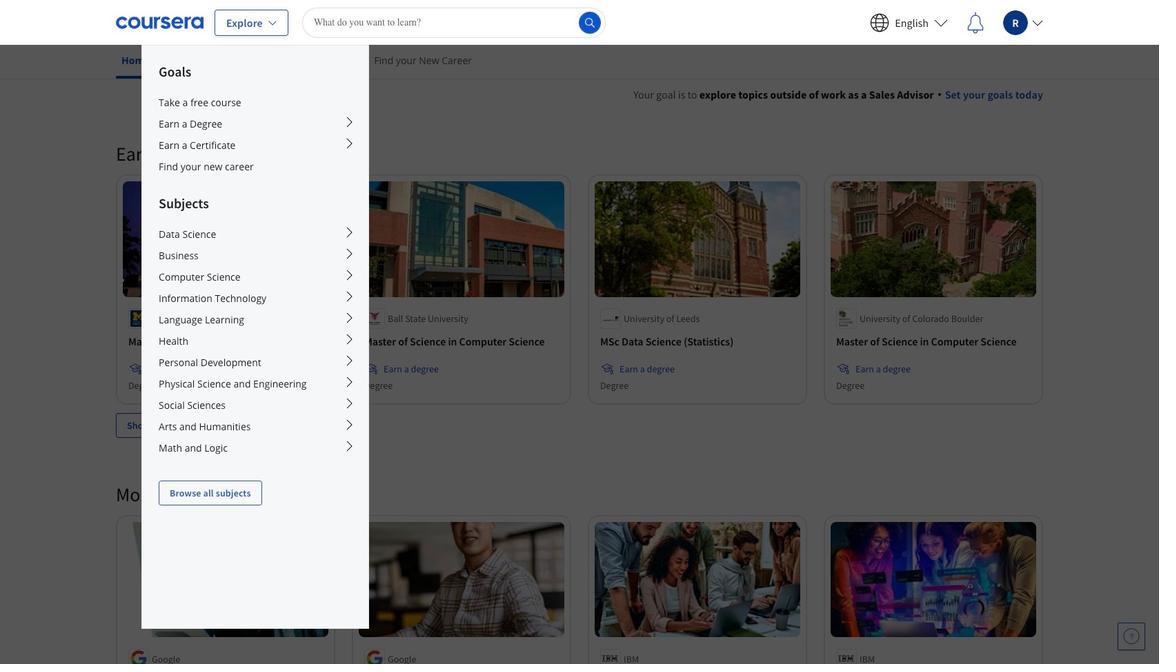Task type: describe. For each thing, give the bounding box(es) containing it.
What do you want to learn? text field
[[302, 7, 606, 38]]

most popular certificates collection element
[[108, 460, 1052, 665]]

help center image
[[1124, 629, 1140, 645]]



Task type: vqa. For each thing, say whether or not it's contained in the screenshot.
main content
yes



Task type: locate. For each thing, give the bounding box(es) containing it.
earn your degree collection element
[[108, 119, 1052, 460]]

explore menu element
[[142, 46, 369, 506]]

main content
[[0, 70, 1160, 665]]

coursera image
[[116, 11, 204, 33]]

None search field
[[302, 7, 606, 38]]



